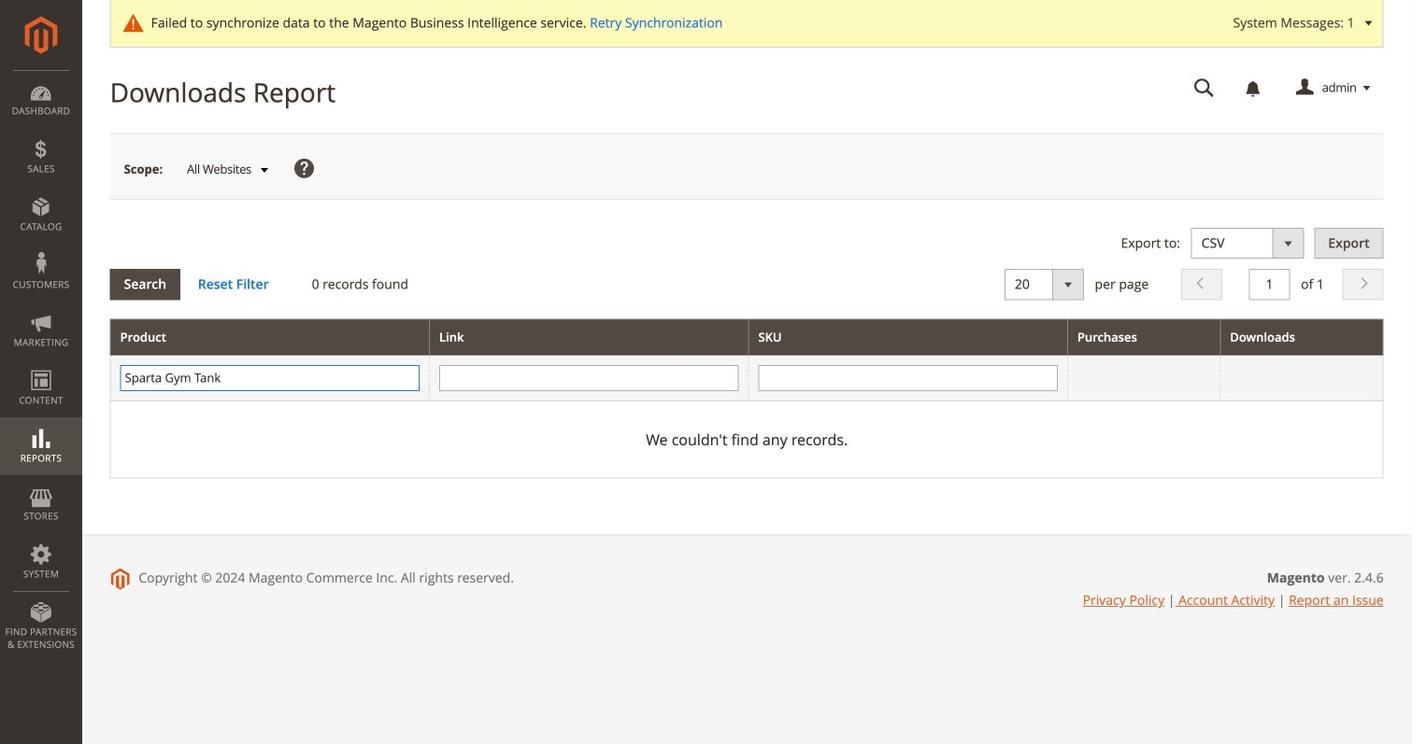 Task type: describe. For each thing, give the bounding box(es) containing it.
magento admin panel image
[[25, 16, 57, 54]]



Task type: locate. For each thing, give the bounding box(es) containing it.
None text field
[[1181, 72, 1228, 105], [120, 365, 420, 392], [439, 365, 739, 392], [1181, 72, 1228, 105], [120, 365, 420, 392], [439, 365, 739, 392]]

menu bar
[[0, 70, 82, 661]]

None text field
[[1249, 269, 1290, 300], [758, 365, 1058, 392], [1249, 269, 1290, 300], [758, 365, 1058, 392]]



